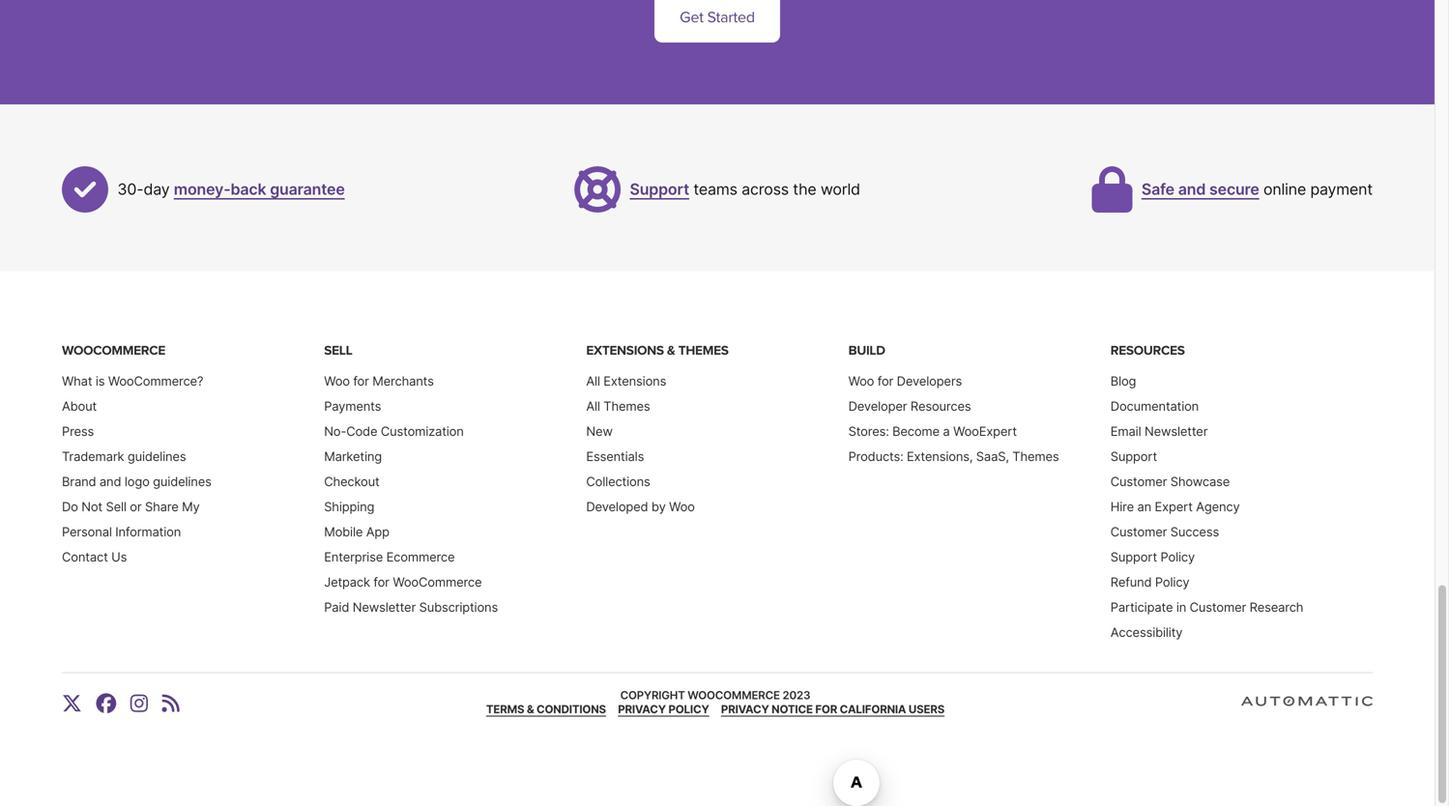 Task type: describe. For each thing, give the bounding box(es) containing it.
subscriptions
[[419, 600, 498, 615]]

policy for privacy policy
[[669, 703, 709, 716]]

terms
[[486, 703, 524, 716]]

become
[[893, 424, 940, 439]]

trademark guidelines
[[62, 449, 186, 464]]

hire an expert agency
[[1111, 499, 1240, 514]]

1 horizontal spatial woo
[[669, 499, 695, 514]]

refund
[[1111, 575, 1152, 590]]

enterprise
[[324, 550, 383, 565]]

do
[[62, 499, 78, 514]]

safe and secure online payment
[[1142, 180, 1373, 199]]

products:
[[849, 449, 904, 464]]

money-back guarantee link
[[174, 180, 345, 199]]

customization
[[381, 424, 464, 439]]

no-
[[324, 424, 346, 439]]

newsletter for email
[[1145, 424, 1208, 439]]

developed
[[586, 499, 648, 514]]

safe and secure link
[[1142, 180, 1260, 199]]

across
[[742, 180, 789, 199]]

1 vertical spatial support link
[[1111, 449, 1157, 464]]

woo for developers
[[849, 374, 962, 389]]

paid newsletter subscriptions
[[324, 600, 498, 615]]

1 vertical spatial extensions
[[604, 374, 666, 389]]

customer showcase link
[[1111, 474, 1230, 489]]

support teams across the world
[[630, 180, 860, 199]]

personal information
[[62, 524, 181, 539]]

email
[[1111, 424, 1141, 439]]

terms & conditions link
[[486, 703, 606, 716]]

woo for merchants
[[324, 374, 434, 389]]

email newsletter
[[1111, 424, 1208, 439]]

0 vertical spatial sell
[[324, 343, 352, 359]]

essentials
[[586, 449, 644, 464]]

build
[[849, 343, 885, 359]]

an
[[1137, 499, 1152, 514]]

developed by woo
[[586, 499, 695, 514]]

safe
[[1142, 180, 1175, 199]]

press link
[[62, 424, 94, 439]]

brand and logo guidelines link
[[62, 474, 211, 489]]

developer resources
[[849, 399, 971, 414]]

support for support policy
[[1111, 550, 1157, 565]]

share
[[145, 499, 178, 514]]

new link
[[586, 424, 613, 439]]

for right 'notice'
[[815, 703, 837, 716]]

hire an expert agency link
[[1111, 499, 1240, 514]]

email newsletter link
[[1111, 424, 1208, 439]]

guarantee
[[270, 180, 345, 199]]

sell inside do not sell or share my personal information
[[106, 499, 126, 514]]

copyright woocommerce 2023 terms & conditions
[[486, 689, 811, 716]]

california
[[840, 703, 906, 716]]

and for safe
[[1178, 180, 1206, 199]]

what is woocommerce? link
[[62, 374, 203, 389]]

customer success link
[[1111, 524, 1219, 539]]

all themes link
[[586, 399, 650, 414]]

stores: become a wooexpert link
[[849, 424, 1017, 439]]

payments link
[[324, 399, 381, 414]]

started
[[707, 8, 755, 27]]

privacy policy link
[[618, 703, 709, 716]]

accessibility
[[1111, 625, 1183, 640]]

1 horizontal spatial resources
[[1111, 343, 1185, 359]]

what is woocommerce?
[[62, 374, 203, 389]]

support policy
[[1111, 550, 1195, 565]]

support for support
[[1111, 449, 1157, 464]]

all themes
[[586, 399, 650, 414]]

for for merchants
[[353, 374, 369, 389]]

a wooexpert
[[943, 424, 1017, 439]]

woo for merchants link
[[324, 374, 434, 389]]

jetpack for woocommerce
[[324, 575, 482, 590]]

mobile app
[[324, 524, 390, 539]]

customer research
[[1190, 600, 1304, 615]]

extensions,
[[907, 449, 973, 464]]

1 vertical spatial guidelines
[[153, 474, 211, 489]]

jetpack
[[324, 575, 370, 590]]

all for all extensions
[[586, 374, 600, 389]]

customer for customer success
[[1111, 524, 1167, 539]]

customer success
[[1111, 524, 1219, 539]]

an automa
[[1373, 699, 1449, 717]]

for for developers
[[878, 374, 894, 389]]

woo for build
[[849, 374, 874, 389]]

copyright
[[620, 689, 685, 702]]

app
[[366, 524, 390, 539]]

support for support teams across the world
[[630, 180, 689, 199]]

get
[[680, 8, 704, 27]]

or
[[130, 499, 142, 514]]

collections
[[586, 474, 650, 489]]

contact us link
[[62, 550, 127, 565]]

30-
[[117, 180, 144, 199]]

new
[[586, 424, 613, 439]]

in
[[1177, 600, 1187, 615]]

success
[[1171, 524, 1219, 539]]

an
[[1373, 699, 1394, 717]]

developers
[[897, 374, 962, 389]]

0 vertical spatial &
[[667, 343, 675, 359]]

get started
[[680, 8, 755, 27]]



Task type: vqa. For each thing, say whether or not it's contained in the screenshot.
'ask'
no



Task type: locate. For each thing, give the bounding box(es) containing it.
customer
[[1111, 474, 1167, 489], [1111, 524, 1167, 539]]

my
[[182, 499, 200, 514]]

0 horizontal spatial privacy
[[618, 703, 666, 716]]

1 horizontal spatial privacy
[[721, 703, 769, 716]]

2 customer from the top
[[1111, 524, 1167, 539]]

1 customer from the top
[[1111, 474, 1167, 489]]

what
[[62, 374, 92, 389]]

1 horizontal spatial woocommerce
[[393, 575, 482, 590]]

newsletter for paid
[[353, 600, 416, 615]]

privacy policy
[[618, 703, 709, 716]]

0 vertical spatial and
[[1178, 180, 1206, 199]]

1 vertical spatial newsletter
[[353, 600, 416, 615]]

0 vertical spatial newsletter
[[1145, 424, 1208, 439]]

brand and logo guidelines
[[62, 474, 211, 489]]

blog link
[[1111, 374, 1136, 389]]

support link left teams
[[630, 180, 689, 199]]

developed by woo link
[[586, 499, 695, 514]]

no-code customization link
[[324, 424, 464, 439]]

& inside "copyright woocommerce 2023 terms & conditions"
[[527, 703, 534, 716]]

1 vertical spatial and
[[99, 474, 121, 489]]

enterprise ecommerce
[[324, 550, 455, 565]]

0 horizontal spatial woocommerce
[[62, 343, 165, 359]]

2 privacy from the left
[[721, 703, 769, 716]]

trademark guidelines link
[[62, 449, 186, 464]]

extensions up all extensions
[[586, 343, 664, 359]]

support link down email
[[1111, 449, 1157, 464]]

woocommerce down ecommerce
[[393, 575, 482, 590]]

woocommerce up is
[[62, 343, 165, 359]]

for up developer in the right of the page
[[878, 374, 894, 389]]

privacy notice for california users link
[[721, 703, 945, 716]]

all up all themes
[[586, 374, 600, 389]]

and left 'logo'
[[99, 474, 121, 489]]

resources
[[1111, 343, 1185, 359], [911, 399, 971, 414]]

0 horizontal spatial woo
[[324, 374, 350, 389]]

0 vertical spatial policy
[[1161, 550, 1195, 565]]

support up "refund"
[[1111, 550, 1157, 565]]

privacy for privacy policy
[[618, 703, 666, 716]]

privacy notice for california users
[[721, 703, 945, 716]]

saas, themes
[[976, 449, 1059, 464]]

sell left or
[[106, 499, 126, 514]]

documentation
[[1111, 399, 1199, 414]]

0 vertical spatial all
[[586, 374, 600, 389]]

checkout link
[[324, 474, 380, 489]]

policy for support policy
[[1161, 550, 1195, 565]]

1 horizontal spatial newsletter
[[1145, 424, 1208, 439]]

for
[[353, 374, 369, 389], [878, 374, 894, 389], [374, 575, 390, 590], [815, 703, 837, 716]]

for up payments 'link'
[[353, 374, 369, 389]]

sell up woo for merchants
[[324, 343, 352, 359]]

paid
[[324, 600, 349, 615]]

privacy for privacy notice for california users
[[721, 703, 769, 716]]

1 horizontal spatial sell
[[324, 343, 352, 359]]

guidelines
[[127, 449, 186, 464], [153, 474, 211, 489]]

2 horizontal spatial woocommerce
[[688, 689, 780, 702]]

customer for customer showcase
[[1111, 474, 1167, 489]]

conditions
[[537, 703, 606, 716]]

secure
[[1210, 180, 1260, 199]]

0 vertical spatial support
[[630, 180, 689, 199]]

for down enterprise ecommerce
[[374, 575, 390, 590]]

do not sell or share my personal information link
[[62, 499, 200, 539]]

1 vertical spatial sell
[[106, 499, 126, 514]]

an automa link
[[1241, 697, 1449, 717]]

0 horizontal spatial sell
[[106, 499, 126, 514]]

0 horizontal spatial themes
[[604, 399, 650, 414]]

and right safe
[[1178, 180, 1206, 199]]

woocommerce
[[62, 343, 165, 359], [393, 575, 482, 590], [688, 689, 780, 702]]

guidelines up the my
[[153, 474, 211, 489]]

0 vertical spatial customer
[[1111, 474, 1167, 489]]

support down email
[[1111, 449, 1157, 464]]

all up 'new'
[[586, 399, 600, 414]]

stores:
[[849, 424, 889, 439]]

0 horizontal spatial newsletter
[[353, 600, 416, 615]]

code
[[346, 424, 377, 439]]

woo up payments
[[324, 374, 350, 389]]

participate in customer research link
[[1111, 600, 1304, 615]]

checkout
[[324, 474, 380, 489]]

collections link
[[586, 474, 650, 489]]

privacy down the copyright
[[618, 703, 666, 716]]

policy for refund policy
[[1155, 575, 1190, 590]]

2 vertical spatial policy
[[669, 703, 709, 716]]

woocommerce up 'notice'
[[688, 689, 780, 702]]

policy up in
[[1155, 575, 1190, 590]]

developer resources link
[[849, 399, 971, 414]]

2 vertical spatial support
[[1111, 550, 1157, 565]]

2 horizontal spatial woo
[[849, 374, 874, 389]]

developer
[[849, 399, 907, 414]]

woo for sell
[[324, 374, 350, 389]]

guidelines up 'logo'
[[127, 449, 186, 464]]

policy down the copyright
[[669, 703, 709, 716]]

contact us
[[62, 550, 127, 565]]

woocommerce inside "copyright woocommerce 2023 terms & conditions"
[[688, 689, 780, 702]]

1 horizontal spatial and
[[1178, 180, 1206, 199]]

all
[[586, 374, 600, 389], [586, 399, 600, 414]]

press
[[62, 424, 94, 439]]

1 vertical spatial all
[[586, 399, 600, 414]]

brand
[[62, 474, 96, 489]]

1 horizontal spatial themes
[[678, 343, 729, 359]]

0 horizontal spatial support link
[[630, 180, 689, 199]]

shipping
[[324, 499, 374, 514]]

privacy left 'notice'
[[721, 703, 769, 716]]

support
[[630, 180, 689, 199], [1111, 449, 1157, 464], [1111, 550, 1157, 565]]

resources up blog link
[[1111, 343, 1185, 359]]

1 vertical spatial customer
[[1111, 524, 1167, 539]]

customer down an
[[1111, 524, 1167, 539]]

newsletter down documentation link
[[1145, 424, 1208, 439]]

extensions up all themes link
[[604, 374, 666, 389]]

0 horizontal spatial resources
[[911, 399, 971, 414]]

1 all from the top
[[586, 374, 600, 389]]

0 horizontal spatial and
[[99, 474, 121, 489]]

1 vertical spatial woocommerce
[[393, 575, 482, 590]]

1 vertical spatial &
[[527, 703, 534, 716]]

enterprise ecommerce link
[[324, 550, 455, 565]]

all extensions link
[[586, 374, 666, 389]]

and for brand
[[99, 474, 121, 489]]

support left teams
[[630, 180, 689, 199]]

0 vertical spatial support link
[[630, 180, 689, 199]]

payments
[[324, 399, 381, 414]]

2023
[[783, 689, 811, 702]]

all for all themes
[[586, 399, 600, 414]]

refund policy
[[1111, 575, 1190, 590]]

money-
[[174, 180, 231, 199]]

1 vertical spatial support
[[1111, 449, 1157, 464]]

1 horizontal spatial &
[[667, 343, 675, 359]]

no-code customization
[[324, 424, 464, 439]]

users
[[909, 703, 945, 716]]

about
[[62, 399, 97, 414]]

newsletter down 'jetpack for woocommerce'
[[353, 600, 416, 615]]

0 vertical spatial guidelines
[[127, 449, 186, 464]]

policy
[[1161, 550, 1195, 565], [1155, 575, 1190, 590], [669, 703, 709, 716]]

not
[[81, 499, 102, 514]]

1 vertical spatial policy
[[1155, 575, 1190, 590]]

0 vertical spatial extensions
[[586, 343, 664, 359]]

for for woocommerce
[[374, 575, 390, 590]]

logo
[[125, 474, 150, 489]]

shipping link
[[324, 499, 374, 514]]

0 vertical spatial resources
[[1111, 343, 1185, 359]]

stores: become a wooexpert
[[849, 424, 1017, 439]]

do not sell or share my personal information
[[62, 499, 200, 539]]

woo right by
[[669, 499, 695, 514]]

woocommerce?
[[108, 374, 203, 389]]

teams
[[694, 180, 738, 199]]

policy down 'customer success' link
[[1161, 550, 1195, 565]]

1 privacy from the left
[[618, 703, 666, 716]]

back
[[231, 180, 266, 199]]

0 vertical spatial woocommerce
[[62, 343, 165, 359]]

2 all from the top
[[586, 399, 600, 414]]

online
[[1264, 180, 1306, 199]]

day
[[144, 180, 170, 199]]

2 vertical spatial woocommerce
[[688, 689, 780, 702]]

0 vertical spatial themes
[[678, 343, 729, 359]]

all extensions
[[586, 374, 666, 389]]

resources up stores: become a wooexpert
[[911, 399, 971, 414]]

1 vertical spatial themes
[[604, 399, 650, 414]]

blog
[[1111, 374, 1136, 389]]

customer up an
[[1111, 474, 1167, 489]]

sell
[[324, 343, 352, 359], [106, 499, 126, 514]]

extensions & themes
[[586, 343, 729, 359]]

jetpack for woocommerce link
[[324, 575, 482, 590]]

us
[[111, 550, 127, 565]]

1 vertical spatial resources
[[911, 399, 971, 414]]

0 horizontal spatial &
[[527, 703, 534, 716]]

woo up developer in the right of the page
[[849, 374, 874, 389]]

1 horizontal spatial support link
[[1111, 449, 1157, 464]]

accessibility link
[[1111, 625, 1183, 640]]



